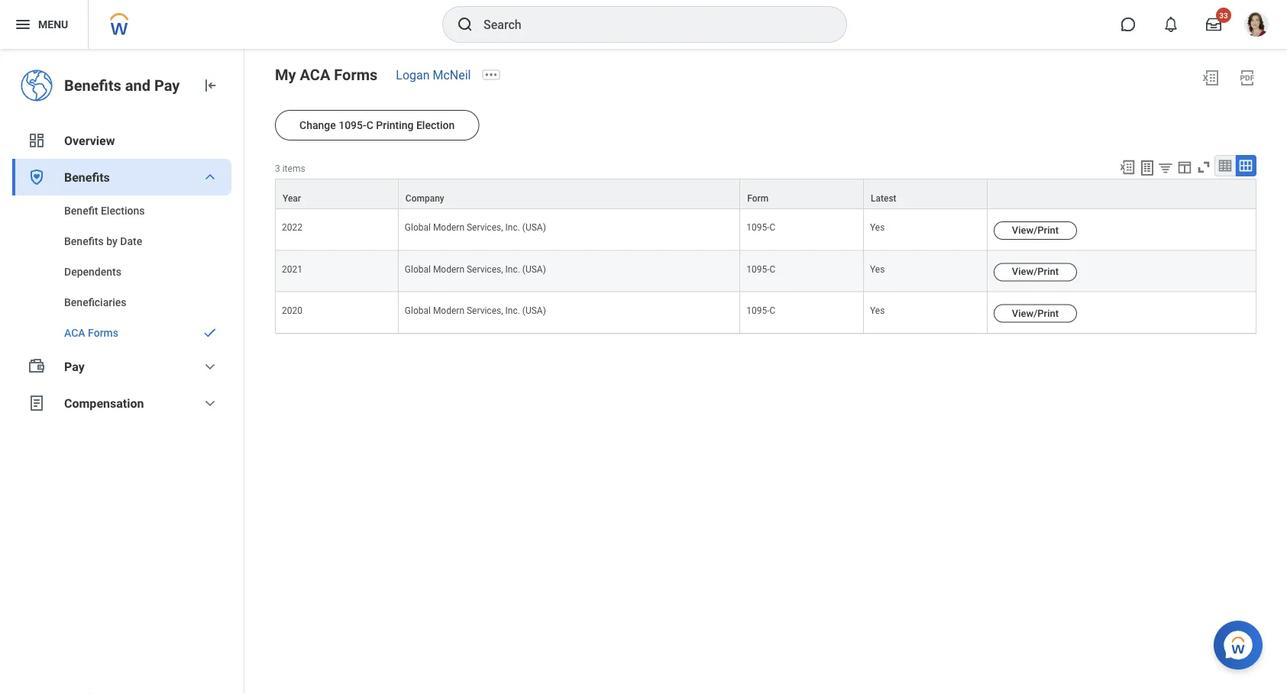 Task type: vqa. For each thing, say whether or not it's contained in the screenshot.
2022 the Inc.
yes



Task type: describe. For each thing, give the bounding box(es) containing it.
3 view/print row from the top
[[275, 292, 1257, 334]]

compensation button
[[12, 385, 232, 422]]

global for 2022
[[405, 222, 431, 233]]

2 view/print button from the top
[[994, 263, 1077, 281]]

beneficiaries link
[[12, 287, 232, 318]]

2021
[[282, 264, 303, 275]]

company button
[[399, 180, 740, 209]]

3 global from the top
[[405, 305, 431, 316]]

global modern services, inc. (usa) for 2022
[[405, 222, 546, 233]]

logan mcneil
[[396, 68, 471, 82]]

3 (usa) from the top
[[522, 305, 546, 316]]

items
[[282, 164, 305, 174]]

1095- inside button
[[339, 119, 366, 131]]

profile logan mcneil image
[[1245, 12, 1269, 40]]

benefit
[[64, 204, 98, 217]]

33
[[1220, 11, 1228, 20]]

3 inc. from the top
[[505, 305, 520, 316]]

year
[[283, 193, 301, 204]]

compensation
[[64, 396, 144, 411]]

aca forms
[[64, 327, 118, 339]]

2021 element
[[282, 261, 303, 275]]

view/print for third view/print row from the top "view/print" button
[[1012, 308, 1059, 319]]

yes for 2022
[[870, 222, 885, 233]]

modern for 2022
[[433, 222, 465, 233]]

form
[[747, 193, 769, 204]]

33 button
[[1197, 8, 1232, 41]]

chevron down small image
[[201, 394, 219, 413]]

benefits button
[[12, 159, 232, 196]]

table image
[[1218, 158, 1233, 173]]

benefits for benefits by date
[[64, 235, 104, 248]]

benefits and pay
[[64, 76, 180, 94]]

1095-c for 2021
[[747, 264, 776, 275]]

row containing year
[[275, 179, 1257, 209]]

dependents
[[64, 266, 121, 278]]

2020
[[282, 305, 303, 316]]

benefits for benefits
[[64, 170, 110, 185]]

change 1095-c printing election
[[300, 119, 455, 131]]

date
[[120, 235, 142, 248]]

printing
[[376, 119, 414, 131]]

global modern services, inc. (usa) for 2021
[[405, 264, 546, 275]]

global for 2021
[[405, 264, 431, 275]]

aca inside benefits element
[[64, 327, 85, 339]]

benefits by date link
[[12, 226, 232, 257]]

aca forms link
[[12, 318, 232, 348]]

chevron down small image for benefits
[[201, 168, 219, 186]]

services, for 2022
[[467, 222, 503, 233]]

logan mcneil link
[[396, 68, 471, 82]]

form button
[[741, 180, 863, 209]]

modern for 2021
[[433, 264, 465, 275]]

logan
[[396, 68, 430, 82]]

2020 element
[[282, 302, 303, 316]]

benefit elections link
[[12, 196, 232, 226]]

benefits for benefits and pay
[[64, 76, 121, 94]]

2022 element
[[282, 219, 303, 233]]

c for first view/print row from the top
[[770, 222, 776, 233]]

expand table image
[[1239, 158, 1254, 173]]

3 global modern services, inc. (usa) from the top
[[405, 305, 546, 316]]

company
[[406, 193, 444, 204]]

benefits image
[[28, 168, 46, 186]]

my aca forms
[[275, 66, 378, 84]]

forms inside benefits element
[[88, 327, 118, 339]]

Search Workday  search field
[[484, 8, 815, 41]]

3 services, from the top
[[467, 305, 503, 316]]

inc. for 2021
[[505, 264, 520, 275]]



Task type: locate. For each thing, give the bounding box(es) containing it.
benefits inside "dropdown button"
[[64, 170, 110, 185]]

0 vertical spatial benefits
[[64, 76, 121, 94]]

0 vertical spatial export to excel image
[[1202, 69, 1220, 87]]

1095- for first view/print row from the top
[[747, 222, 770, 233]]

benefit elections
[[64, 204, 145, 217]]

0 vertical spatial view/print button
[[994, 222, 1077, 240]]

overview link
[[12, 122, 232, 159]]

export to excel image left export to worksheets "icon"
[[1119, 159, 1136, 176]]

2 view/print row from the top
[[275, 251, 1257, 292]]

1 horizontal spatial export to excel image
[[1202, 69, 1220, 87]]

1 vertical spatial forms
[[88, 327, 118, 339]]

by
[[106, 235, 117, 248]]

1 benefits from the top
[[64, 76, 121, 94]]

c
[[366, 119, 373, 131], [770, 222, 776, 233], [770, 264, 776, 275], [770, 305, 776, 316]]

notifications large image
[[1164, 17, 1179, 32]]

aca right my
[[300, 66, 330, 84]]

overview
[[64, 133, 115, 148]]

1 modern from the top
[[433, 222, 465, 233]]

aca
[[300, 66, 330, 84], [64, 327, 85, 339]]

beneficiaries
[[64, 296, 126, 309]]

1 (usa) from the top
[[522, 222, 546, 233]]

2 inc. from the top
[[505, 264, 520, 275]]

0 vertical spatial 1095-c
[[747, 222, 776, 233]]

change 1095-c printing election button
[[275, 110, 479, 141]]

elections
[[101, 204, 145, 217]]

latest button
[[864, 180, 987, 209]]

1 vertical spatial yes
[[870, 264, 885, 275]]

chevron down small image
[[201, 168, 219, 186], [201, 358, 219, 376]]

mcneil
[[433, 68, 471, 82]]

pay
[[154, 76, 180, 94], [64, 359, 85, 374]]

forms
[[334, 66, 378, 84], [88, 327, 118, 339]]

2 benefits from the top
[[64, 170, 110, 185]]

export to excel image
[[1202, 69, 1220, 87], [1119, 159, 1136, 176]]

0 vertical spatial yes
[[870, 222, 885, 233]]

1 vertical spatial inc.
[[505, 264, 520, 275]]

c for third view/print row from the top
[[770, 305, 776, 316]]

1 vertical spatial export to excel image
[[1119, 159, 1136, 176]]

0 vertical spatial chevron down small image
[[201, 168, 219, 186]]

0 horizontal spatial export to excel image
[[1119, 159, 1136, 176]]

0 vertical spatial modern
[[433, 222, 465, 233]]

2 vertical spatial services,
[[467, 305, 503, 316]]

2 (usa) from the top
[[522, 264, 546, 275]]

2 view/print from the top
[[1012, 266, 1059, 277]]

1 vertical spatial modern
[[433, 264, 465, 275]]

pay inside dropdown button
[[64, 359, 85, 374]]

1095- for 2nd view/print row from the bottom
[[747, 264, 770, 275]]

export to excel image for view printable version (pdf) "icon"
[[1202, 69, 1220, 87]]

2022
[[282, 222, 303, 233]]

2 global from the top
[[405, 264, 431, 275]]

2 chevron down small image from the top
[[201, 358, 219, 376]]

and
[[125, 76, 150, 94]]

benefits element
[[12, 196, 232, 348]]

dashboard image
[[28, 131, 46, 150]]

benefits
[[64, 76, 121, 94], [64, 170, 110, 185], [64, 235, 104, 248]]

2 vertical spatial (usa)
[[522, 305, 546, 316]]

c inside button
[[366, 119, 373, 131]]

2 vertical spatial inc.
[[505, 305, 520, 316]]

1 vertical spatial global
[[405, 264, 431, 275]]

aca down beneficiaries
[[64, 327, 85, 339]]

3 items
[[275, 164, 305, 174]]

benefits left and
[[64, 76, 121, 94]]

1 view/print button from the top
[[994, 222, 1077, 240]]

1 vertical spatial (usa)
[[522, 264, 546, 275]]

0 vertical spatial inc.
[[505, 222, 520, 233]]

benefits and pay element
[[64, 75, 189, 96]]

chevron down small image left 3
[[201, 168, 219, 186]]

chevron down small image for pay
[[201, 358, 219, 376]]

0 vertical spatial global modern services, inc. (usa)
[[405, 222, 546, 233]]

1 vertical spatial view/print button
[[994, 263, 1077, 281]]

1 vertical spatial services,
[[467, 264, 503, 275]]

0 vertical spatial pay
[[154, 76, 180, 94]]

2 vertical spatial view/print button
[[994, 305, 1077, 323]]

my
[[275, 66, 296, 84]]

0 vertical spatial aca
[[300, 66, 330, 84]]

view printable version (pdf) image
[[1239, 69, 1257, 87]]

1 horizontal spatial pay
[[154, 76, 180, 94]]

2 vertical spatial global
[[405, 305, 431, 316]]

1095-c
[[747, 222, 776, 233], [747, 264, 776, 275], [747, 305, 776, 316]]

1 1095-c from the top
[[747, 222, 776, 233]]

2 vertical spatial view/print
[[1012, 308, 1059, 319]]

1 view/print from the top
[[1012, 225, 1059, 236]]

fullscreen image
[[1196, 159, 1213, 176]]

benefits left by
[[64, 235, 104, 248]]

services, for 2021
[[467, 264, 503, 275]]

0 horizontal spatial pay
[[64, 359, 85, 374]]

2 vertical spatial 1095-c
[[747, 305, 776, 316]]

global
[[405, 222, 431, 233], [405, 264, 431, 275], [405, 305, 431, 316]]

0 horizontal spatial forms
[[88, 327, 118, 339]]

2 vertical spatial modern
[[433, 305, 465, 316]]

0 vertical spatial global
[[405, 222, 431, 233]]

1 vertical spatial view/print
[[1012, 266, 1059, 277]]

1 chevron down small image from the top
[[201, 168, 219, 186]]

justify image
[[14, 15, 32, 34]]

2 modern from the top
[[433, 264, 465, 275]]

menu
[[38, 18, 68, 31]]

1 yes from the top
[[870, 222, 885, 233]]

view/print for second "view/print" button from the bottom
[[1012, 266, 1059, 277]]

3 modern from the top
[[433, 305, 465, 316]]

1 vertical spatial global modern services, inc. (usa)
[[405, 264, 546, 275]]

check image
[[201, 325, 219, 341]]

dependents link
[[12, 257, 232, 287]]

2 1095-c from the top
[[747, 264, 776, 275]]

modern
[[433, 222, 465, 233], [433, 264, 465, 275], [433, 305, 465, 316]]

2 services, from the top
[[467, 264, 503, 275]]

0 vertical spatial view/print
[[1012, 225, 1059, 236]]

inc. for 2022
[[505, 222, 520, 233]]

1 global modern services, inc. (usa) from the top
[[405, 222, 546, 233]]

export to excel image for export to worksheets "icon"
[[1119, 159, 1136, 176]]

0 vertical spatial forms
[[334, 66, 378, 84]]

transformation import image
[[201, 76, 219, 95]]

view/print
[[1012, 225, 1059, 236], [1012, 266, 1059, 277], [1012, 308, 1059, 319]]

view/print for first view/print row from the top "view/print" button
[[1012, 225, 1059, 236]]

forms down beneficiaries
[[88, 327, 118, 339]]

toolbar
[[1112, 155, 1257, 179]]

1 services, from the top
[[467, 222, 503, 233]]

chevron down small image down check icon
[[201, 358, 219, 376]]

1 global from the top
[[405, 222, 431, 233]]

1095- for third view/print row from the top
[[747, 305, 770, 316]]

view/print button for third view/print row from the top
[[994, 305, 1077, 323]]

inc.
[[505, 222, 520, 233], [505, 264, 520, 275], [505, 305, 520, 316]]

1 vertical spatial benefits
[[64, 170, 110, 185]]

1 vertical spatial chevron down small image
[[201, 358, 219, 376]]

2 vertical spatial yes
[[870, 305, 885, 316]]

1095-c for 2022
[[747, 222, 776, 233]]

yes for 2021
[[870, 264, 885, 275]]

global modern services, inc. (usa)
[[405, 222, 546, 233], [405, 264, 546, 275], [405, 305, 546, 316]]

pay right and
[[154, 76, 180, 94]]

forms up change 1095-c printing election
[[334, 66, 378, 84]]

0 vertical spatial (usa)
[[522, 222, 546, 233]]

select to filter grid data image
[[1158, 160, 1174, 176]]

export to worksheets image
[[1138, 159, 1157, 177]]

c for 2nd view/print row from the bottom
[[770, 264, 776, 275]]

1 view/print row from the top
[[275, 209, 1257, 251]]

view/print row
[[275, 209, 1257, 251], [275, 251, 1257, 292], [275, 292, 1257, 334]]

3
[[275, 164, 280, 174]]

0 vertical spatial services,
[[467, 222, 503, 233]]

export to excel image left view printable version (pdf) "icon"
[[1202, 69, 1220, 87]]

1 horizontal spatial aca
[[300, 66, 330, 84]]

click to view/edit grid preferences image
[[1177, 159, 1193, 176]]

view/print button
[[994, 222, 1077, 240], [994, 263, 1077, 281], [994, 305, 1077, 323]]

2 global modern services, inc. (usa) from the top
[[405, 264, 546, 275]]

1 vertical spatial pay
[[64, 359, 85, 374]]

benefits up "benefit"
[[64, 170, 110, 185]]

(usa) for 2022
[[522, 222, 546, 233]]

view/print button for first view/print row from the top
[[994, 222, 1077, 240]]

(usa)
[[522, 222, 546, 233], [522, 264, 546, 275], [522, 305, 546, 316]]

row
[[275, 179, 1257, 209]]

services,
[[467, 222, 503, 233], [467, 264, 503, 275], [467, 305, 503, 316]]

pay button
[[12, 348, 232, 385]]

2 yes from the top
[[870, 264, 885, 275]]

1 inc. from the top
[[505, 222, 520, 233]]

1 vertical spatial aca
[[64, 327, 85, 339]]

2 vertical spatial global modern services, inc. (usa)
[[405, 305, 546, 316]]

3 1095-c from the top
[[747, 305, 776, 316]]

1 vertical spatial 1095-c
[[747, 264, 776, 275]]

inbox large image
[[1206, 17, 1222, 32]]

(usa) for 2021
[[522, 264, 546, 275]]

change
[[300, 119, 336, 131]]

search image
[[456, 15, 474, 34]]

3 view/print button from the top
[[994, 305, 1077, 323]]

1095-
[[339, 119, 366, 131], [747, 222, 770, 233], [747, 264, 770, 275], [747, 305, 770, 316]]

3 yes from the top
[[870, 305, 885, 316]]

1 horizontal spatial forms
[[334, 66, 378, 84]]

benefits by date
[[64, 235, 142, 248]]

task pay image
[[28, 358, 46, 376]]

3 view/print from the top
[[1012, 308, 1059, 319]]

3 benefits from the top
[[64, 235, 104, 248]]

navigation pane region
[[0, 49, 244, 695]]

latest
[[871, 193, 897, 204]]

menu button
[[0, 0, 88, 49]]

election
[[416, 119, 455, 131]]

pay right task pay icon
[[64, 359, 85, 374]]

2 vertical spatial benefits
[[64, 235, 104, 248]]

yes
[[870, 222, 885, 233], [870, 264, 885, 275], [870, 305, 885, 316]]

year button
[[276, 180, 398, 209]]

0 horizontal spatial aca
[[64, 327, 85, 339]]

document alt image
[[28, 394, 46, 413]]



